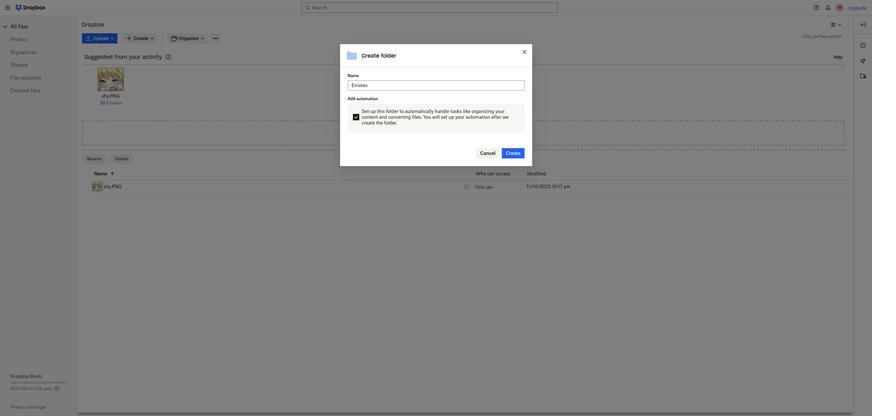Task type: describe. For each thing, give the bounding box(es) containing it.
create
[[362, 120, 375, 126]]

1 vertical spatial shy.png
[[104, 184, 122, 189]]

files for all
[[18, 23, 28, 30]]

kb
[[21, 387, 27, 392]]

open activity image
[[860, 72, 867, 80]]

only for only you
[[476, 185, 485, 190]]

or
[[476, 130, 481, 136]]

modified button
[[527, 170, 563, 178]]

handle
[[435, 109, 450, 114]]

create folder dialog
[[340, 44, 532, 166]]

signatures
[[10, 49, 37, 55]]

who
[[476, 171, 486, 176]]

files.
[[412, 114, 422, 120]]

files for drop
[[433, 130, 442, 136]]

we
[[503, 114, 509, 120]]

get more space image
[[53, 385, 61, 393]]

1 vertical spatial access
[[496, 171, 511, 176]]

activity
[[142, 54, 162, 60]]

folder.
[[384, 120, 397, 126]]

automatically
[[405, 109, 434, 114]]

file
[[10, 75, 19, 81]]

after
[[492, 114, 502, 120]]

drop files here to upload, or click
[[422, 130, 493, 136]]

only you button
[[476, 185, 493, 190]]

dropbox basic
[[10, 374, 42, 379]]

drop
[[422, 130, 432, 136]]

shared link
[[10, 59, 67, 71]]

privacy
[[10, 405, 25, 410]]

requests
[[20, 75, 41, 81]]

only you
[[476, 185, 493, 190]]

add to starred image
[[463, 183, 470, 191]]

cancel
[[481, 151, 496, 156]]

all files link
[[10, 21, 77, 32]]

from
[[114, 54, 127, 60]]

dropbox logo - go to the homepage image
[[13, 3, 48, 13]]

only for only you have access
[[803, 34, 811, 39]]

11/14/2023
[[527, 184, 551, 189]]

am
[[564, 184, 571, 189]]

shy.png link inside table
[[104, 183, 122, 191]]

gb
[[36, 387, 42, 392]]

of
[[28, 387, 32, 392]]

privacy and legal link
[[10, 405, 77, 410]]

28.57 kb of 2 gb used
[[10, 387, 52, 392]]

and inside set up this folder to automatically handle tasks like organizing your content and converting files. you will set up your automation after we create the folder.
[[379, 114, 387, 120]]

automation inside set up this folder to automatically handle tasks like organizing your content and converting files. you will set up your automation after we create the folder.
[[466, 114, 490, 120]]

set up this folder to automatically handle tasks like organizing your content and converting files. you will set up your automation after we create the folder.
[[362, 109, 509, 126]]

you
[[423, 114, 431, 120]]

0 vertical spatial access
[[830, 34, 842, 39]]

create folder
[[362, 53, 397, 59]]

upload,
[[460, 130, 475, 136]]

signatures link
[[10, 46, 67, 59]]

suggested
[[85, 54, 113, 60]]

0 vertical spatial /shy.png image
[[97, 68, 124, 91]]

only you have access
[[803, 34, 842, 39]]

name inside button
[[94, 171, 107, 176]]

legal
[[36, 405, 46, 410]]

recents
[[87, 157, 102, 162]]

files for deleted
[[31, 87, 41, 94]]

28.57
[[10, 387, 20, 392]]

set
[[441, 114, 448, 120]]

0 vertical spatial shy.png
[[102, 93, 120, 99]]

recents button
[[82, 154, 107, 164]]

file requests
[[10, 75, 41, 81]]

upgrade link
[[849, 5, 867, 10]]

0 vertical spatial shy.png link
[[102, 93, 120, 100]]

used
[[43, 387, 52, 392]]

0 horizontal spatial your
[[129, 54, 141, 60]]



Task type: vqa. For each thing, say whether or not it's contained in the screenshot.
row group
no



Task type: locate. For each thing, give the bounding box(es) containing it.
shy.png link
[[102, 93, 120, 100], [104, 183, 122, 191]]

create for create folder
[[362, 53, 380, 59]]

access
[[830, 34, 842, 39], [496, 171, 511, 176]]

folder
[[381, 53, 397, 59], [386, 109, 399, 114]]

1 vertical spatial only
[[476, 185, 485, 190]]

starred button
[[109, 154, 134, 164]]

file requests link
[[10, 71, 67, 84]]

can
[[487, 171, 495, 176]]

0 vertical spatial and
[[379, 114, 387, 120]]

/shy.png image inside name shy.png, modified 11/14/2023 10:17 am, element
[[92, 182, 103, 191]]

name button
[[94, 170, 460, 178]]

privacy and legal
[[10, 405, 46, 410]]

11/14/2023 10:17 am
[[527, 184, 571, 189]]

global header element
[[0, 0, 873, 16]]

deleted files
[[10, 87, 41, 94]]

up
[[370, 109, 376, 114], [449, 114, 454, 120]]

suggested from your activity
[[85, 54, 162, 60]]

content
[[362, 114, 378, 120]]

0 horizontal spatial up
[[370, 109, 376, 114]]

shy.png
[[102, 93, 120, 99], [104, 184, 122, 189]]

name inside create folder dialog
[[348, 73, 359, 78]]

/shy.png image down the recents 'button'
[[92, 182, 103, 191]]

0 vertical spatial up
[[370, 109, 376, 114]]

files right all
[[18, 23, 28, 30]]

access right have
[[830, 34, 842, 39]]

0 vertical spatial you
[[812, 34, 819, 39]]

1 vertical spatial shy.png link
[[104, 183, 122, 191]]

1 horizontal spatial access
[[830, 34, 842, 39]]

open information panel image
[[860, 42, 867, 49]]

0 horizontal spatial automation
[[357, 96, 378, 101]]

to
[[400, 109, 404, 114], [454, 130, 458, 136]]

up up content
[[370, 109, 376, 114]]

organizing
[[472, 109, 494, 114]]

dropbox for "dropbox" link
[[107, 100, 122, 105]]

shy.png down starred button
[[104, 184, 122, 189]]

you
[[812, 34, 819, 39], [486, 185, 493, 190]]

and down this
[[379, 114, 387, 120]]

who can access
[[476, 171, 511, 176]]

only
[[803, 34, 811, 39], [476, 185, 485, 190]]

to up converting
[[400, 109, 404, 114]]

create
[[362, 53, 380, 59], [506, 151, 521, 156]]

create button
[[502, 148, 525, 159]]

name
[[348, 73, 359, 78], [94, 171, 107, 176]]

0 vertical spatial folder
[[381, 53, 397, 59]]

table
[[77, 168, 855, 193]]

you left have
[[812, 34, 819, 39]]

0 horizontal spatial dropbox
[[10, 374, 29, 379]]

name shy.png, modified 11/14/2023 10:17 am, element
[[77, 180, 855, 193]]

modified
[[527, 171, 546, 176]]

1 vertical spatial dropbox
[[107, 100, 122, 105]]

0 vertical spatial automation
[[357, 96, 378, 101]]

shy.png up "dropbox" link
[[102, 93, 120, 99]]

1 horizontal spatial files
[[31, 87, 41, 94]]

and
[[379, 114, 387, 120], [27, 405, 35, 410]]

1 vertical spatial /shy.png image
[[92, 182, 103, 191]]

1 vertical spatial files
[[31, 87, 41, 94]]

automation
[[357, 96, 378, 101], [466, 114, 490, 120]]

1 vertical spatial your
[[496, 109, 505, 114]]

the
[[376, 120, 383, 126]]

table containing name
[[77, 168, 855, 193]]

photos
[[10, 36, 27, 43]]

add
[[348, 96, 356, 101]]

to right here
[[454, 130, 458, 136]]

1 vertical spatial up
[[449, 114, 454, 120]]

2 horizontal spatial files
[[433, 130, 442, 136]]

files left here
[[433, 130, 442, 136]]

only down who
[[476, 185, 485, 190]]

you down can
[[486, 185, 493, 190]]

create for create
[[506, 151, 521, 156]]

0 horizontal spatial you
[[486, 185, 493, 190]]

1 horizontal spatial up
[[449, 114, 454, 120]]

0 vertical spatial only
[[803, 34, 811, 39]]

2 vertical spatial your
[[456, 114, 465, 120]]

automation down organizing
[[466, 114, 490, 120]]

0 vertical spatial dropbox
[[82, 21, 105, 28]]

only left have
[[803, 34, 811, 39]]

2 horizontal spatial your
[[496, 109, 505, 114]]

all
[[10, 23, 17, 30]]

10:17
[[552, 184, 563, 189]]

this
[[377, 109, 385, 114]]

0 horizontal spatial name
[[94, 171, 107, 176]]

0 vertical spatial your
[[129, 54, 141, 60]]

1 horizontal spatial name
[[348, 73, 359, 78]]

shy.png link up "dropbox" link
[[102, 93, 120, 100]]

your
[[129, 54, 141, 60], [496, 109, 505, 114], [456, 114, 465, 120]]

1 vertical spatial to
[[454, 130, 458, 136]]

here
[[444, 130, 453, 136]]

dropbox link
[[107, 100, 122, 106]]

add automation
[[348, 96, 378, 101]]

1 horizontal spatial to
[[454, 130, 458, 136]]

starred
[[115, 157, 128, 162]]

like
[[463, 109, 471, 114]]

1 horizontal spatial create
[[506, 151, 521, 156]]

to inside set up this folder to automatically handle tasks like organizing your content and converting files. you will set up your automation after we create the folder.
[[400, 109, 404, 114]]

2
[[33, 387, 35, 392]]

cancel button
[[477, 148, 500, 159]]

1 vertical spatial and
[[27, 405, 35, 410]]

1 horizontal spatial your
[[456, 114, 465, 120]]

1 horizontal spatial dropbox
[[82, 21, 105, 28]]

1 horizontal spatial only
[[803, 34, 811, 39]]

photos link
[[10, 33, 67, 46]]

only inside name shy.png, modified 11/14/2023 10:17 am, element
[[476, 185, 485, 190]]

0 vertical spatial to
[[400, 109, 404, 114]]

deleted files link
[[10, 84, 67, 97]]

basic
[[30, 374, 42, 379]]

you for only you
[[486, 185, 493, 190]]

1 horizontal spatial you
[[812, 34, 819, 39]]

access right can
[[496, 171, 511, 176]]

your up "after"
[[496, 109, 505, 114]]

will
[[433, 114, 440, 120]]

2 vertical spatial dropbox
[[10, 374, 29, 379]]

name up add
[[348, 73, 359, 78]]

upgrade
[[849, 5, 867, 10]]

0 horizontal spatial files
[[18, 23, 28, 30]]

files down the 'file requests' 'link'
[[31, 87, 41, 94]]

0 vertical spatial create
[[362, 53, 380, 59]]

shared
[[10, 62, 28, 68]]

Name text field
[[352, 82, 521, 89]]

shy.png link down starred button
[[104, 183, 122, 191]]

folder inside set up this folder to automatically handle tasks like organizing your content and converting files. you will set up your automation after we create the folder.
[[386, 109, 399, 114]]

1 vertical spatial create
[[506, 151, 521, 156]]

/shy.png image
[[97, 68, 124, 91], [92, 182, 103, 191]]

1 horizontal spatial automation
[[466, 114, 490, 120]]

1 vertical spatial automation
[[466, 114, 490, 120]]

click
[[482, 130, 492, 136]]

1 vertical spatial you
[[486, 185, 493, 190]]

/shy.png image up "dropbox" link
[[97, 68, 124, 91]]

1 horizontal spatial and
[[379, 114, 387, 120]]

1 vertical spatial name
[[94, 171, 107, 176]]

converting
[[389, 114, 411, 120]]

open pinned items image
[[860, 57, 867, 65]]

dropbox for dropbox basic
[[10, 374, 29, 379]]

0 horizontal spatial and
[[27, 405, 35, 410]]

automation up set
[[357, 96, 378, 101]]

0 vertical spatial files
[[18, 23, 28, 30]]

files
[[18, 23, 28, 30], [31, 87, 41, 94], [433, 130, 442, 136]]

you for only you have access
[[812, 34, 819, 39]]

2 horizontal spatial dropbox
[[107, 100, 122, 105]]

open details pane image
[[860, 21, 867, 29]]

0 horizontal spatial access
[[496, 171, 511, 176]]

your down tasks
[[456, 114, 465, 120]]

tasks
[[451, 109, 462, 114]]

set
[[362, 109, 369, 114]]

dropbox
[[82, 21, 105, 28], [107, 100, 122, 105], [10, 374, 29, 379]]

0 vertical spatial name
[[348, 73, 359, 78]]

have
[[820, 34, 828, 39]]

0 horizontal spatial only
[[476, 185, 485, 190]]

your right from
[[129, 54, 141, 60]]

you inside name shy.png, modified 11/14/2023 10:17 am, element
[[486, 185, 493, 190]]

up right set
[[449, 114, 454, 120]]

all files
[[10, 23, 28, 30]]

deleted
[[10, 87, 29, 94]]

create inside 'button'
[[506, 151, 521, 156]]

name down the recents 'button'
[[94, 171, 107, 176]]

and left legal in the left bottom of the page
[[27, 405, 35, 410]]

2 vertical spatial files
[[433, 130, 442, 136]]

0 horizontal spatial to
[[400, 109, 404, 114]]

1 vertical spatial folder
[[386, 109, 399, 114]]

0 horizontal spatial create
[[362, 53, 380, 59]]



